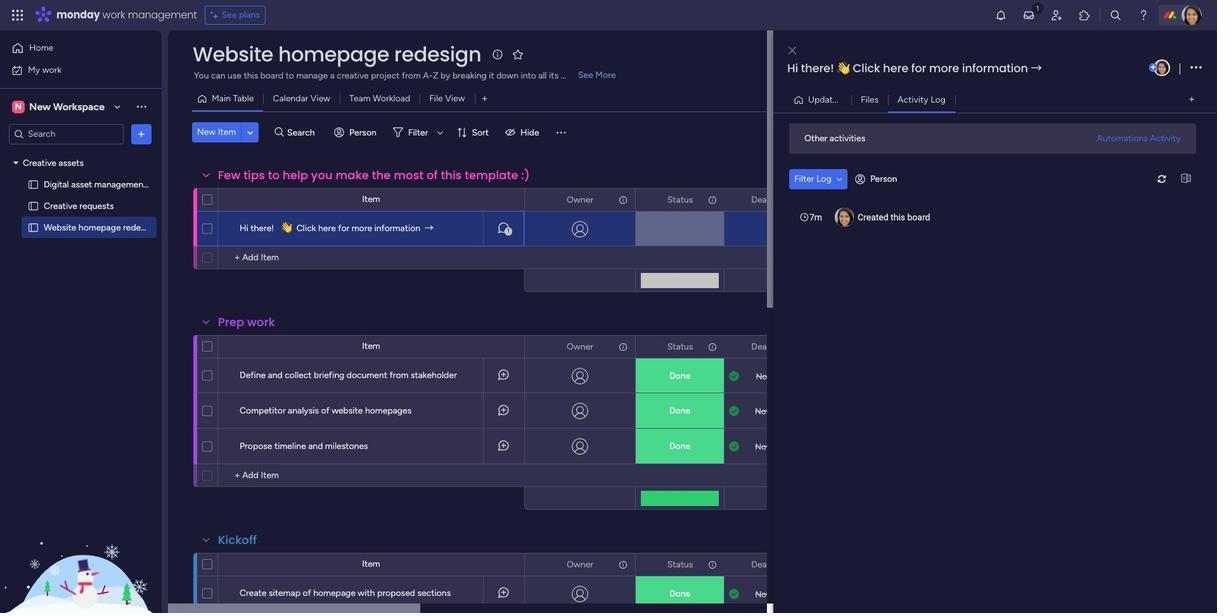 Task type: vqa. For each thing, say whether or not it's contained in the screenshot.
our at left top
no



Task type: locate. For each thing, give the bounding box(es) containing it.
view right file at the top
[[445, 93, 465, 104]]

1 right /
[[850, 94, 854, 105]]

redesign down the (dam)
[[123, 222, 157, 233]]

1 vertical spatial v2 done deadline image
[[729, 406, 740, 418]]

creative requests
[[44, 201, 114, 212]]

add to favorites image
[[512, 48, 525, 61]]

monday work management
[[56, 8, 197, 22]]

website down the see plans button
[[193, 40, 273, 68]]

0 vertical spatial information
[[963, 60, 1029, 76]]

0 horizontal spatial activity
[[898, 94, 929, 105]]

nov for nov 20
[[755, 407, 771, 416]]

hi there!   👋  click here for more information  → down the you
[[240, 223, 434, 234]]

lottie animation element
[[0, 486, 162, 614]]

👋 up + add item text box
[[281, 223, 292, 234]]

1 vertical spatial information
[[375, 223, 421, 234]]

2 vertical spatial of
[[303, 589, 311, 599]]

1 vertical spatial deadline
[[752, 342, 786, 352]]

of right most
[[427, 167, 438, 183]]

0 vertical spatial see
[[222, 10, 237, 20]]

1 public board image from the top
[[27, 179, 39, 191]]

2 view from the left
[[445, 93, 465, 104]]

work inside field
[[247, 315, 275, 330]]

new item button
[[192, 122, 241, 143]]

homepage up the "team"
[[278, 40, 389, 68]]

0 vertical spatial work
[[102, 8, 125, 22]]

add view image
[[482, 94, 488, 104], [1190, 95, 1195, 105]]

0 horizontal spatial →
[[425, 223, 434, 234]]

0 vertical spatial filter
[[408, 127, 428, 138]]

of right analysis
[[321, 406, 330, 417]]

Hi there!   👋  Click here for more information  → field
[[785, 60, 1147, 77]]

workspace selection element
[[12, 99, 107, 114]]

for up activity log at the top right
[[912, 60, 927, 76]]

0 vertical spatial homepage
[[278, 40, 389, 68]]

item inside button
[[218, 127, 236, 138]]

homepages
[[365, 406, 412, 417]]

3 v2 done deadline image from the top
[[729, 589, 740, 601]]

person down the "team"
[[349, 127, 377, 138]]

redesign up file at the top
[[394, 40, 482, 68]]

1 horizontal spatial website homepage redesign
[[193, 40, 482, 68]]

creative for creative assets
[[23, 158, 56, 168]]

redesign
[[394, 40, 482, 68], [123, 222, 157, 233]]

0 vertical spatial 👋
[[837, 60, 850, 76]]

2 deadline field from the top
[[749, 340, 789, 354]]

item left angle down image
[[218, 127, 236, 138]]

/
[[844, 94, 848, 105]]

main
[[212, 93, 231, 104]]

collect
[[285, 370, 312, 381]]

work right "prep"
[[247, 315, 275, 330]]

click inside 'field'
[[853, 60, 881, 76]]

1 vertical spatial log
[[817, 173, 832, 184]]

calendar view button
[[263, 89, 340, 109]]

creative down digital
[[44, 201, 77, 212]]

of for homepages
[[321, 406, 330, 417]]

milestones
[[325, 441, 368, 452]]

1 vertical spatial here
[[318, 223, 336, 234]]

log left angle down icon
[[817, 173, 832, 184]]

0 vertical spatial deadline field
[[749, 193, 789, 207]]

james peterson image
[[1182, 5, 1203, 25]]

new
[[29, 101, 51, 113], [197, 127, 216, 138]]

1 horizontal spatial filter
[[795, 173, 815, 184]]

see plans button
[[205, 6, 266, 25]]

1 vertical spatial filter
[[795, 173, 815, 184]]

1 horizontal spatial more
[[930, 60, 960, 76]]

see left plans
[[222, 10, 237, 20]]

person
[[349, 127, 377, 138], [871, 174, 898, 185]]

click up files
[[853, 60, 881, 76]]

1 vertical spatial see
[[578, 70, 594, 81]]

nov left 28
[[755, 442, 771, 452]]

2 vertical spatial owner field
[[564, 558, 597, 572]]

1 horizontal spatial →
[[1031, 60, 1043, 76]]

activity right files
[[898, 94, 929, 105]]

0 vertical spatial hi
[[788, 60, 799, 76]]

new down main
[[197, 127, 216, 138]]

make
[[336, 167, 369, 183]]

see for see more
[[578, 70, 594, 81]]

0 horizontal spatial hi
[[240, 223, 248, 234]]

2 owner from the top
[[567, 342, 594, 352]]

1 vertical spatial website
[[44, 222, 76, 233]]

2 deadline from the top
[[752, 342, 786, 352]]

item up with at the bottom of page
[[362, 559, 380, 570]]

0 horizontal spatial filter
[[408, 127, 428, 138]]

owner field for prep work
[[564, 340, 597, 354]]

1 horizontal spatial work
[[102, 8, 125, 22]]

angle down image
[[247, 128, 253, 137]]

1 deadline from the top
[[752, 194, 786, 205]]

creative for creative requests
[[44, 201, 77, 212]]

here down the you
[[318, 223, 336, 234]]

there!
[[801, 60, 834, 76], [251, 223, 274, 234]]

1 vertical spatial for
[[338, 223, 350, 234]]

1 done from the top
[[670, 371, 691, 382]]

1 vertical spatial redesign
[[123, 222, 157, 233]]

arrow down image
[[433, 125, 448, 140]]

this left board
[[891, 212, 906, 222]]

1 vertical spatial public board image
[[27, 222, 39, 234]]

nov for nov 28
[[755, 442, 771, 452]]

public board image
[[27, 179, 39, 191], [27, 222, 39, 234]]

1 horizontal spatial there!
[[801, 60, 834, 76]]

filter inside filter log button
[[795, 173, 815, 184]]

more down the make
[[352, 223, 372, 234]]

1
[[850, 94, 854, 105], [507, 228, 510, 235]]

0 vertical spatial of
[[427, 167, 438, 183]]

v2 done deadline image
[[729, 371, 740, 383], [729, 406, 740, 418], [729, 589, 740, 601]]

click up + add item text box
[[297, 223, 316, 234]]

👋
[[837, 60, 850, 76], [281, 223, 292, 234]]

person button right angle down icon
[[850, 169, 905, 189]]

homepage inside list box
[[79, 222, 121, 233]]

log down hi there!   👋  click here for more information  → 'field'
[[931, 94, 946, 105]]

this left template
[[441, 167, 462, 183]]

there! up updates / 1 button
[[801, 60, 834, 76]]

0 horizontal spatial this
[[441, 167, 462, 183]]

done
[[670, 371, 691, 382], [670, 406, 691, 417], [670, 441, 691, 452], [670, 589, 691, 600]]

👋 up /
[[837, 60, 850, 76]]

competitor analysis of website homepages
[[240, 406, 412, 417]]

requests
[[79, 201, 114, 212]]

2 horizontal spatial work
[[247, 315, 275, 330]]

filter inside filter popup button
[[408, 127, 428, 138]]

1 vertical spatial activity
[[1151, 133, 1182, 144]]

options image
[[135, 128, 148, 140], [618, 189, 627, 211], [707, 189, 716, 211], [618, 555, 627, 576]]

filter
[[408, 127, 428, 138], [795, 173, 815, 184]]

v2 done deadline image left nov 26
[[729, 589, 740, 601]]

1 vertical spatial and
[[308, 441, 323, 452]]

0 vertical spatial activity
[[898, 94, 929, 105]]

there! up + add item text box
[[251, 223, 274, 234]]

1 vertical spatial status
[[668, 342, 693, 352]]

see plans
[[222, 10, 260, 20]]

filter left angle down icon
[[795, 173, 815, 184]]

deadline field for kickoff
[[749, 558, 789, 572]]

list box containing creative assets
[[0, 150, 175, 410]]

work for prep
[[247, 315, 275, 330]]

Few tips to help you make the most of this template :) field
[[215, 167, 533, 184]]

item down "few tips to help you make the most of this template :)" field
[[362, 194, 380, 205]]

2 done from the top
[[670, 406, 691, 417]]

sections
[[418, 589, 451, 599]]

created
[[858, 212, 889, 222]]

2 public board image from the top
[[27, 222, 39, 234]]

notifications image
[[995, 9, 1008, 22]]

1 horizontal spatial person button
[[850, 169, 905, 189]]

workspace options image
[[135, 100, 148, 113]]

see
[[222, 10, 237, 20], [578, 70, 594, 81]]

2 vertical spatial v2 done deadline image
[[729, 589, 740, 601]]

log inside the "activity log" button
[[931, 94, 946, 105]]

0 horizontal spatial new
[[29, 101, 51, 113]]

and right define
[[268, 370, 283, 381]]

Owner field
[[564, 193, 597, 207], [564, 340, 597, 354], [564, 558, 597, 572]]

1 vertical spatial creative
[[44, 201, 77, 212]]

calendar view
[[273, 93, 330, 104]]

log
[[931, 94, 946, 105], [817, 173, 832, 184]]

0 horizontal spatial website
[[44, 222, 76, 233]]

0 vertical spatial management
[[128, 8, 197, 22]]

view right 'calendar'
[[311, 93, 330, 104]]

for
[[912, 60, 927, 76], [338, 223, 350, 234]]

nov left 26
[[756, 590, 771, 600]]

column information image for kickoff
[[708, 560, 718, 570]]

2 vertical spatial deadline
[[752, 560, 786, 570]]

0 vertical spatial status field
[[664, 193, 697, 207]]

option
[[0, 152, 162, 154]]

export to excel image
[[1177, 174, 1197, 184]]

3 owner from the top
[[567, 560, 594, 570]]

0 vertical spatial click
[[853, 60, 881, 76]]

1 deadline field from the top
[[749, 193, 789, 207]]

done for propose timeline and milestones
[[670, 441, 691, 452]]

1 view from the left
[[311, 93, 330, 104]]

activity up refresh icon
[[1151, 133, 1182, 144]]

public board image up public board icon
[[27, 179, 39, 191]]

0 horizontal spatial 👋
[[281, 223, 292, 234]]

website down creative requests
[[44, 222, 76, 233]]

filter log
[[795, 173, 832, 184]]

0 horizontal spatial click
[[297, 223, 316, 234]]

1 horizontal spatial activity
[[1151, 133, 1182, 144]]

1 vertical spatial hi there!   👋  click here for more information  →
[[240, 223, 434, 234]]

column information image
[[618, 195, 629, 205], [708, 195, 718, 205], [708, 560, 718, 570]]

person button
[[329, 122, 384, 143], [850, 169, 905, 189]]

new inside workspace selection element
[[29, 101, 51, 113]]

website homepage redesign up the "team"
[[193, 40, 482, 68]]

options image
[[1191, 59, 1203, 76], [618, 336, 627, 358], [707, 336, 716, 358], [707, 555, 716, 576]]

3 owner field from the top
[[564, 558, 597, 572]]

person button down the "team"
[[329, 122, 384, 143]]

0 vertical spatial for
[[912, 60, 927, 76]]

view for file view
[[445, 93, 465, 104]]

of
[[427, 167, 438, 183], [321, 406, 330, 417], [303, 589, 311, 599]]

here up activity log at the top right
[[884, 60, 909, 76]]

+ Add Item text field
[[225, 469, 327, 484]]

new inside button
[[197, 127, 216, 138]]

website
[[193, 40, 273, 68], [44, 222, 76, 233]]

website homepage redesign down requests
[[44, 222, 157, 233]]

1 status from the top
[[668, 194, 693, 205]]

done for define and collect briefing document from stakeholder
[[670, 371, 691, 382]]

work right my
[[42, 64, 62, 75]]

see more link
[[577, 69, 618, 82]]

nov left 12
[[756, 372, 772, 381]]

creative right caret down icon
[[23, 158, 56, 168]]

0 vertical spatial owner field
[[564, 193, 597, 207]]

1 horizontal spatial of
[[321, 406, 330, 417]]

close image
[[789, 46, 797, 55]]

0 vertical spatial there!
[[801, 60, 834, 76]]

filter for filter log
[[795, 173, 815, 184]]

1 down template
[[507, 228, 510, 235]]

2 v2 done deadline image from the top
[[729, 406, 740, 418]]

owner for prep work
[[567, 342, 594, 352]]

2 vertical spatial status
[[668, 560, 693, 570]]

information down notifications icon
[[963, 60, 1029, 76]]

item for kickoff
[[362, 559, 380, 570]]

homepage
[[278, 40, 389, 68], [79, 222, 121, 233], [313, 589, 356, 599]]

2 vertical spatial work
[[247, 315, 275, 330]]

1 horizontal spatial click
[[853, 60, 881, 76]]

3 deadline from the top
[[752, 560, 786, 570]]

and
[[268, 370, 283, 381], [308, 441, 323, 452]]

1 horizontal spatial log
[[931, 94, 946, 105]]

4 done from the top
[[670, 589, 691, 600]]

0 vertical spatial this
[[441, 167, 462, 183]]

work
[[102, 8, 125, 22], [42, 64, 62, 75], [247, 315, 275, 330]]

files button
[[852, 90, 889, 110]]

1 horizontal spatial person
[[871, 174, 898, 185]]

→ inside hi there!   👋  click here for more information  → 'field'
[[1031, 60, 1043, 76]]

analysis
[[288, 406, 319, 417]]

website
[[332, 406, 363, 417]]

log for filter log
[[817, 173, 832, 184]]

other
[[805, 133, 828, 144]]

activity inside automations activity "button"
[[1151, 133, 1182, 144]]

information
[[963, 60, 1029, 76], [375, 223, 421, 234]]

public board image down public board icon
[[27, 222, 39, 234]]

homepage left with at the bottom of page
[[313, 589, 356, 599]]

updates / 1
[[809, 94, 854, 105]]

1 vertical spatial click
[[297, 223, 316, 234]]

briefing
[[314, 370, 345, 381]]

team workload button
[[340, 89, 420, 109]]

new right n
[[29, 101, 51, 113]]

1 vertical spatial there!
[[251, 223, 274, 234]]

1 vertical spatial new
[[197, 127, 216, 138]]

homepage down requests
[[79, 222, 121, 233]]

management for work
[[128, 8, 197, 22]]

filter left "arrow down" image on the left top of the page
[[408, 127, 428, 138]]

information down most
[[375, 223, 421, 234]]

hi down close icon
[[788, 60, 799, 76]]

dapulse drag 2 image
[[776, 308, 780, 323]]

workspace image
[[12, 100, 25, 114]]

home
[[29, 42, 53, 53]]

person up the created this board
[[871, 174, 898, 185]]

0 vertical spatial hi there!   👋  click here for more information  →
[[788, 60, 1043, 76]]

public board image for website homepage redesign
[[27, 222, 39, 234]]

of right sitemap
[[303, 589, 311, 599]]

hi up + add item text box
[[240, 223, 248, 234]]

you
[[311, 167, 333, 183]]

owner field for kickoff
[[564, 558, 597, 572]]

Status field
[[664, 193, 697, 207], [664, 340, 697, 354], [664, 558, 697, 572]]

0 horizontal spatial work
[[42, 64, 62, 75]]

0 vertical spatial status
[[668, 194, 693, 205]]

Prep work field
[[215, 315, 278, 331]]

hide button
[[500, 122, 547, 143]]

deadline field for few tips to help you make the most of this template :)
[[749, 193, 789, 207]]

0 vertical spatial v2 done deadline image
[[729, 371, 740, 383]]

file
[[429, 93, 443, 104]]

0 vertical spatial →
[[1031, 60, 1043, 76]]

2 owner field from the top
[[564, 340, 597, 354]]

1 vertical spatial 1
[[507, 228, 510, 235]]

list box
[[0, 150, 175, 410]]

work right monday
[[102, 8, 125, 22]]

hi there!   👋  click here for more information  → up activity log at the top right
[[788, 60, 1043, 76]]

1 horizontal spatial for
[[912, 60, 927, 76]]

calendar
[[273, 93, 308, 104]]

item for few tips to help you make the most of this template :)
[[362, 194, 380, 205]]

Deadline field
[[749, 193, 789, 207], [749, 340, 789, 354], [749, 558, 789, 572]]

0 vertical spatial new
[[29, 101, 51, 113]]

1 vertical spatial status field
[[664, 340, 697, 354]]

0 vertical spatial person
[[349, 127, 377, 138]]

team
[[350, 93, 371, 104]]

work inside button
[[42, 64, 62, 75]]

v2 done deadline image left nov 12 at the right bottom of page
[[729, 371, 740, 383]]

1 vertical spatial management
[[94, 179, 147, 190]]

automations
[[1097, 133, 1149, 144]]

few
[[218, 167, 241, 183]]

column information image
[[618, 342, 629, 352], [708, 342, 718, 352], [618, 560, 629, 570]]

1 v2 done deadline image from the top
[[729, 371, 740, 383]]

and right timeline
[[308, 441, 323, 452]]

3 deadline field from the top
[[749, 558, 789, 572]]

for down the make
[[338, 223, 350, 234]]

1 vertical spatial owner field
[[564, 340, 597, 354]]

main table
[[212, 93, 254, 104]]

activity
[[898, 94, 929, 105], [1151, 133, 1182, 144]]

updates
[[809, 94, 842, 105]]

nov
[[756, 372, 772, 381], [755, 407, 771, 416], [755, 442, 771, 452], [756, 590, 771, 600]]

management
[[128, 8, 197, 22], [94, 179, 147, 190]]

0 horizontal spatial for
[[338, 223, 350, 234]]

more up activity log at the top right
[[930, 60, 960, 76]]

3 done from the top
[[670, 441, 691, 452]]

lottie animation image
[[0, 486, 162, 614]]

automations activity
[[1097, 133, 1182, 144]]

1 vertical spatial more
[[352, 223, 372, 234]]

1 horizontal spatial hi
[[788, 60, 799, 76]]

hi there!   👋  click here for more information  →
[[788, 60, 1043, 76], [240, 223, 434, 234]]

nov left 20
[[755, 407, 771, 416]]

0 horizontal spatial of
[[303, 589, 311, 599]]

0 horizontal spatial person button
[[329, 122, 384, 143]]

v2 done deadline image left nov 20
[[729, 406, 740, 418]]

activity inside the "activity log" button
[[898, 94, 929, 105]]

assets
[[59, 158, 84, 168]]

1 horizontal spatial information
[[963, 60, 1029, 76]]

item
[[218, 127, 236, 138], [362, 194, 380, 205], [362, 341, 380, 352], [362, 559, 380, 570]]

1 vertical spatial this
[[891, 212, 906, 222]]

help
[[283, 167, 308, 183]]

of inside field
[[427, 167, 438, 183]]

1 vertical spatial person
[[871, 174, 898, 185]]

see left more
[[578, 70, 594, 81]]

log inside filter log button
[[817, 173, 832, 184]]

kickoff
[[218, 533, 257, 549]]

0 vertical spatial owner
[[567, 194, 594, 205]]

1 horizontal spatial hi there!   👋  click here for more information  →
[[788, 60, 1043, 76]]

filter log button
[[790, 169, 848, 189]]

for inside 'field'
[[912, 60, 927, 76]]

1 status field from the top
[[664, 193, 697, 207]]

2 status field from the top
[[664, 340, 697, 354]]

item up the document
[[362, 341, 380, 352]]

more
[[930, 60, 960, 76], [352, 223, 372, 234]]

1 vertical spatial hi
[[240, 223, 248, 234]]

26
[[773, 590, 782, 600]]

see more
[[578, 70, 616, 81]]

new item
[[197, 127, 236, 138]]



Task type: describe. For each thing, give the bounding box(es) containing it.
new for new workspace
[[29, 101, 51, 113]]

information inside 'field'
[[963, 60, 1029, 76]]

select product image
[[11, 9, 24, 22]]

propose
[[240, 441, 272, 452]]

Website homepage redesign field
[[190, 40, 485, 68]]

0 horizontal spatial more
[[352, 223, 372, 234]]

nov for nov 26
[[756, 590, 771, 600]]

1 horizontal spatial this
[[891, 212, 906, 222]]

monday
[[56, 8, 100, 22]]

0 vertical spatial 1
[[850, 94, 854, 105]]

done for competitor analysis of website homepages
[[670, 406, 691, 417]]

(dam)
[[149, 179, 175, 190]]

1 horizontal spatial and
[[308, 441, 323, 452]]

activity log button
[[889, 90, 956, 110]]

james peterson image
[[1154, 60, 1171, 76]]

plans
[[239, 10, 260, 20]]

0 horizontal spatial redesign
[[123, 222, 157, 233]]

create
[[240, 589, 267, 599]]

20
[[773, 407, 783, 416]]

angle down image
[[837, 175, 843, 184]]

digital
[[44, 179, 69, 190]]

define
[[240, 370, 266, 381]]

1 button
[[483, 211, 525, 247]]

new for new item
[[197, 127, 216, 138]]

column information image for few tips to help you make the most of this template :)
[[618, 195, 629, 205]]

here inside 'field'
[[884, 60, 909, 76]]

stakeholder
[[411, 370, 457, 381]]

1 image
[[1033, 1, 1044, 15]]

see for see plans
[[222, 10, 237, 20]]

prep
[[218, 315, 244, 330]]

new workspace
[[29, 101, 105, 113]]

v2 search image
[[275, 125, 284, 140]]

view for calendar view
[[311, 93, 330, 104]]

with
[[358, 589, 375, 599]]

template
[[465, 167, 519, 183]]

to
[[268, 167, 280, 183]]

there! inside hi there!   👋  click here for more information  → 'field'
[[801, 60, 834, 76]]

timeline
[[275, 441, 306, 452]]

propose timeline and milestones
[[240, 441, 368, 452]]

v2 done deadline image
[[729, 441, 740, 453]]

work for monday
[[102, 8, 125, 22]]

the
[[372, 167, 391, 183]]

updates / 1 button
[[789, 90, 854, 110]]

👋 inside 'field'
[[837, 60, 850, 76]]

see more button
[[192, 68, 618, 84]]

most
[[394, 167, 424, 183]]

item for prep work
[[362, 341, 380, 352]]

v2 done deadline image for nov 12
[[729, 371, 740, 383]]

1 vertical spatial person button
[[850, 169, 905, 189]]

my work button
[[8, 60, 136, 80]]

refresh image
[[1152, 174, 1173, 184]]

sort
[[472, 127, 489, 138]]

v2 done deadline image for nov 26
[[729, 589, 740, 601]]

0 vertical spatial website
[[193, 40, 273, 68]]

0 horizontal spatial 1
[[507, 228, 510, 235]]

prep work
[[218, 315, 275, 330]]

2 vertical spatial homepage
[[313, 589, 356, 599]]

activity log
[[898, 94, 946, 105]]

0 horizontal spatial here
[[318, 223, 336, 234]]

28
[[773, 442, 783, 452]]

0 horizontal spatial hi there!   👋  click here for more information  →
[[240, 223, 434, 234]]

hide
[[521, 127, 540, 138]]

2 status from the top
[[668, 342, 693, 352]]

deadline for few tips to help you make the most of this template :)
[[752, 194, 786, 205]]

main table button
[[192, 89, 263, 109]]

:)
[[522, 167, 530, 183]]

document
[[347, 370, 388, 381]]

invite members image
[[1051, 9, 1064, 22]]

show board description image
[[490, 48, 506, 61]]

nov for nov 12
[[756, 372, 772, 381]]

1 vertical spatial →
[[425, 223, 434, 234]]

filter button
[[388, 122, 448, 143]]

team workload
[[350, 93, 410, 104]]

apps image
[[1079, 9, 1092, 22]]

search everything image
[[1110, 9, 1123, 22]]

of for with
[[303, 589, 311, 599]]

1 vertical spatial 👋
[[281, 223, 292, 234]]

1 horizontal spatial redesign
[[394, 40, 482, 68]]

12
[[774, 372, 782, 381]]

nov 20
[[755, 407, 783, 416]]

1 horizontal spatial add view image
[[1190, 95, 1195, 105]]

table
[[233, 93, 254, 104]]

caret down image
[[13, 159, 18, 167]]

3 status field from the top
[[664, 558, 697, 572]]

other activities
[[805, 133, 866, 144]]

few tips to help you make the most of this template :)
[[218, 167, 530, 183]]

0 horizontal spatial website homepage redesign
[[44, 222, 157, 233]]

menu image
[[555, 126, 567, 139]]

owner for kickoff
[[567, 560, 594, 570]]

hi there!   👋  click here for more information  → inside 'field'
[[788, 60, 1043, 76]]

log for activity log
[[931, 94, 946, 105]]

0 horizontal spatial there!
[[251, 223, 274, 234]]

0 horizontal spatial information
[[375, 223, 421, 234]]

my
[[28, 64, 40, 75]]

column information image for prep work
[[618, 342, 629, 352]]

inbox image
[[1023, 9, 1036, 22]]

digital asset management (dam)
[[44, 179, 175, 190]]

0 vertical spatial website homepage redesign
[[193, 40, 482, 68]]

+ Add Item text field
[[225, 251, 327, 266]]

management for asset
[[94, 179, 147, 190]]

Kickoff field
[[215, 533, 260, 549]]

help image
[[1138, 9, 1151, 22]]

Search in workspace field
[[27, 127, 106, 141]]

home button
[[8, 38, 136, 58]]

1 owner field from the top
[[564, 193, 597, 207]]

work for my
[[42, 64, 62, 75]]

column information image for kickoff
[[618, 560, 629, 570]]

sort button
[[452, 122, 497, 143]]

competitor
[[240, 406, 286, 417]]

nov 28
[[755, 442, 783, 452]]

deadline for kickoff
[[752, 560, 786, 570]]

more inside 'field'
[[930, 60, 960, 76]]

file view
[[429, 93, 465, 104]]

sitemap
[[269, 589, 301, 599]]

files
[[861, 94, 879, 105]]

3 status from the top
[[668, 560, 693, 570]]

workspace
[[53, 101, 105, 113]]

filter for filter
[[408, 127, 428, 138]]

this inside field
[[441, 167, 462, 183]]

0 vertical spatial and
[[268, 370, 283, 381]]

public board image
[[27, 200, 39, 212]]

creative assets
[[23, 158, 84, 168]]

nov 26
[[756, 590, 782, 600]]

7m
[[810, 212, 823, 222]]

hi inside 'field'
[[788, 60, 799, 76]]

from
[[390, 370, 409, 381]]

asset
[[71, 179, 92, 190]]

public board image for digital asset management (dam)
[[27, 179, 39, 191]]

v2 done deadline image for nov 20
[[729, 406, 740, 418]]

activities
[[830, 133, 866, 144]]

automations activity button
[[1092, 128, 1187, 149]]

1 owner from the top
[[567, 194, 594, 205]]

tips
[[244, 167, 265, 183]]

0 horizontal spatial add view image
[[482, 94, 488, 104]]

nov 12
[[756, 372, 782, 381]]

create sitemap of homepage with proposed sections
[[240, 589, 451, 599]]

created this board
[[858, 212, 931, 222]]

more
[[596, 70, 616, 81]]

Search field
[[284, 124, 322, 141]]

dapulse addbtn image
[[1150, 63, 1158, 72]]



